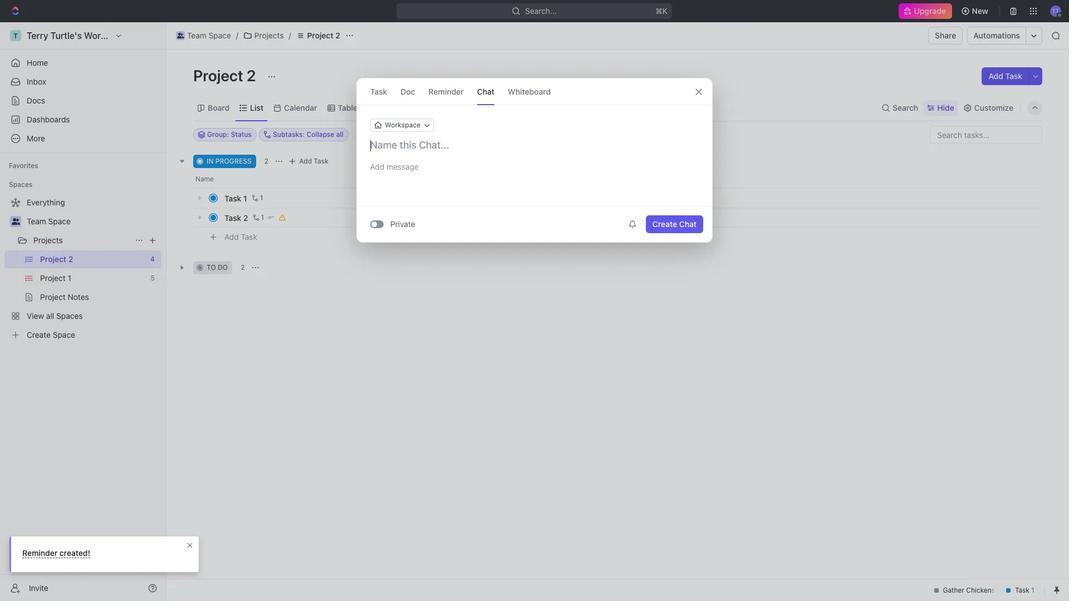 Task type: describe. For each thing, give the bounding box(es) containing it.
0 vertical spatial team
[[187, 31, 207, 40]]

reminder for reminder
[[429, 87, 464, 96]]

projects inside sidebar navigation
[[33, 236, 63, 245]]

1 horizontal spatial add task button
[[286, 155, 333, 168]]

docs link
[[4, 92, 162, 110]]

tree inside sidebar navigation
[[4, 194, 162, 344]]

dashboards
[[27, 115, 70, 124]]

1 for task 2
[[261, 213, 264, 222]]

Name this Chat... field
[[357, 139, 712, 152]]

dashboards link
[[4, 111, 162, 129]]

search button
[[878, 100, 922, 116]]

1 horizontal spatial projects
[[254, 31, 284, 40]]

1 / from the left
[[236, 31, 238, 40]]

team space inside sidebar navigation
[[27, 217, 71, 226]]

doc
[[401, 87, 415, 96]]

create chat button
[[646, 216, 703, 233]]

to
[[207, 263, 216, 272]]

home
[[27, 58, 48, 67]]

in progress
[[207, 157, 252, 165]]

user group image inside sidebar navigation
[[11, 218, 20, 225]]

2 vertical spatial add
[[224, 232, 239, 242]]

2 vertical spatial add task button
[[219, 231, 262, 244]]

hide
[[937, 103, 954, 112]]

create
[[653, 219, 677, 229]]

reminder created! link
[[22, 548, 90, 559]]

project 2 link
[[293, 29, 343, 42]]

search
[[893, 103, 918, 112]]

1 button for 2
[[250, 212, 266, 223]]

upgrade
[[915, 6, 947, 16]]

search...
[[525, 6, 557, 16]]

share
[[935, 31, 956, 40]]

reminder created!
[[22, 549, 90, 558]]

create chat
[[653, 219, 697, 229]]

task button
[[370, 79, 387, 105]]

whiteboard button
[[508, 79, 551, 105]]

1 up "task 2"
[[243, 194, 247, 203]]

add task for the rightmost add task button
[[989, 71, 1022, 81]]

gantt
[[378, 103, 399, 112]]

project 2 inside project 2 "link"
[[307, 31, 340, 40]]

Search tasks... text field
[[931, 126, 1042, 143]]

1 horizontal spatial space
[[209, 31, 231, 40]]

add task for add task button to the bottom
[[224, 232, 257, 242]]

calendar link
[[282, 100, 317, 116]]

0 horizontal spatial projects link
[[33, 232, 130, 249]]

1 horizontal spatial team space
[[187, 31, 231, 40]]

user group image inside team space link
[[177, 33, 184, 38]]

1 vertical spatial team space link
[[27, 213, 159, 231]]

hide button
[[924, 100, 958, 116]]

0 horizontal spatial chat
[[477, 87, 495, 96]]

chat button
[[477, 79, 495, 105]]

share button
[[928, 27, 963, 45]]

board link
[[206, 100, 230, 116]]

1 button for 1
[[249, 193, 265, 204]]

1 vertical spatial project 2
[[193, 66, 259, 85]]



Task type: vqa. For each thing, say whether or not it's contained in the screenshot.
the bottom business time Image
no



Task type: locate. For each thing, give the bounding box(es) containing it.
0 vertical spatial project
[[307, 31, 333, 40]]

1 horizontal spatial projects link
[[241, 29, 287, 42]]

project
[[307, 31, 333, 40], [193, 66, 243, 85]]

space inside sidebar navigation
[[48, 217, 71, 226]]

0 vertical spatial chat
[[477, 87, 495, 96]]

0 vertical spatial space
[[209, 31, 231, 40]]

team space link
[[173, 29, 234, 42], [27, 213, 159, 231]]

doc button
[[401, 79, 415, 105]]

add up customize
[[989, 71, 1004, 81]]

automations
[[974, 31, 1020, 40]]

chat right reminder button
[[477, 87, 495, 96]]

0 vertical spatial reminder
[[429, 87, 464, 96]]

2 horizontal spatial add task button
[[982, 67, 1029, 85]]

add
[[989, 71, 1004, 81], [299, 157, 312, 165], [224, 232, 239, 242]]

upgrade link
[[899, 3, 952, 19]]

1 horizontal spatial team
[[187, 31, 207, 40]]

1 vertical spatial projects link
[[33, 232, 130, 249]]

dialog containing task
[[356, 78, 713, 243]]

add task button up customize
[[982, 67, 1029, 85]]

1 vertical spatial chat
[[679, 219, 697, 229]]

list link
[[248, 100, 264, 116]]

1 vertical spatial add
[[299, 157, 312, 165]]

0 vertical spatial add
[[989, 71, 1004, 81]]

2 horizontal spatial add task
[[989, 71, 1022, 81]]

gantt link
[[376, 100, 399, 116]]

add task button down "task 2"
[[219, 231, 262, 244]]

add task down calendar
[[299, 157, 329, 165]]

spaces
[[9, 180, 33, 189]]

0 horizontal spatial projects
[[33, 236, 63, 245]]

user group image
[[177, 33, 184, 38], [11, 218, 20, 225]]

0 horizontal spatial add
[[224, 232, 239, 242]]

1 horizontal spatial team space link
[[173, 29, 234, 42]]

1 vertical spatial add task button
[[286, 155, 333, 168]]

0 horizontal spatial reminder
[[22, 549, 57, 558]]

workspace button
[[370, 119, 434, 132]]

chat
[[477, 87, 495, 96], [679, 219, 697, 229]]

1 right "task 2"
[[261, 213, 264, 222]]

0 vertical spatial 1 button
[[249, 193, 265, 204]]

add task button down calendar link
[[286, 155, 333, 168]]

reminder
[[429, 87, 464, 96], [22, 549, 57, 558]]

0 vertical spatial projects
[[254, 31, 284, 40]]

1 horizontal spatial reminder
[[429, 87, 464, 96]]

dialog
[[356, 78, 713, 243]]

1 for task 1
[[260, 194, 263, 202]]

⌘k
[[656, 6, 668, 16]]

1 horizontal spatial add task
[[299, 157, 329, 165]]

whiteboard
[[508, 87, 551, 96]]

favorites
[[9, 162, 38, 170]]

home link
[[4, 54, 162, 72]]

inbox
[[27, 77, 46, 86]]

1 vertical spatial projects
[[33, 236, 63, 245]]

docs
[[27, 96, 45, 105]]

0 horizontal spatial team
[[27, 217, 46, 226]]

new button
[[957, 2, 995, 20]]

2 vertical spatial add task
[[224, 232, 257, 242]]

1 button right "task 2"
[[250, 212, 266, 223]]

add task
[[989, 71, 1022, 81], [299, 157, 329, 165], [224, 232, 257, 242]]

1 vertical spatial team space
[[27, 217, 71, 226]]

1 horizontal spatial user group image
[[177, 33, 184, 38]]

1 vertical spatial reminder
[[22, 549, 57, 558]]

0 vertical spatial user group image
[[177, 33, 184, 38]]

projects link
[[241, 29, 287, 42], [33, 232, 130, 249]]

space
[[209, 31, 231, 40], [48, 217, 71, 226]]

sidebar navigation
[[0, 22, 167, 601]]

0 horizontal spatial /
[[236, 31, 238, 40]]

add down "task 2"
[[224, 232, 239, 242]]

1 horizontal spatial project
[[307, 31, 333, 40]]

list
[[250, 103, 264, 112]]

0 vertical spatial add task button
[[982, 67, 1029, 85]]

team
[[187, 31, 207, 40], [27, 217, 46, 226]]

1 vertical spatial space
[[48, 217, 71, 226]]

2 horizontal spatial add
[[989, 71, 1004, 81]]

1 vertical spatial project
[[193, 66, 243, 85]]

1 horizontal spatial add
[[299, 157, 312, 165]]

0 horizontal spatial team space
[[27, 217, 71, 226]]

1 vertical spatial team
[[27, 217, 46, 226]]

chat inside create chat button
[[679, 219, 697, 229]]

2 inside "link"
[[336, 31, 340, 40]]

0 vertical spatial team space
[[187, 31, 231, 40]]

project inside "link"
[[307, 31, 333, 40]]

task 2
[[224, 213, 248, 222]]

created!
[[60, 549, 90, 558]]

project 2
[[307, 31, 340, 40], [193, 66, 259, 85]]

workspace button
[[370, 119, 434, 132]]

0 horizontal spatial project
[[193, 66, 243, 85]]

1 horizontal spatial chat
[[679, 219, 697, 229]]

add task up customize
[[989, 71, 1022, 81]]

table
[[338, 103, 358, 112]]

reminder button
[[429, 79, 464, 105]]

0 vertical spatial team space link
[[173, 29, 234, 42]]

tree
[[4, 194, 162, 344]]

add task down "task 2"
[[224, 232, 257, 242]]

projects
[[254, 31, 284, 40], [33, 236, 63, 245]]

0 horizontal spatial add task
[[224, 232, 257, 242]]

table link
[[336, 100, 358, 116]]

task 1
[[224, 194, 247, 203]]

private
[[390, 219, 415, 229]]

customize
[[974, 103, 1014, 112]]

1
[[243, 194, 247, 203], [260, 194, 263, 202], [261, 213, 264, 222]]

1 button
[[249, 193, 265, 204], [250, 212, 266, 223]]

1 vertical spatial user group image
[[11, 218, 20, 225]]

automations button
[[968, 27, 1026, 44]]

0 horizontal spatial project 2
[[193, 66, 259, 85]]

board
[[208, 103, 230, 112]]

team inside sidebar navigation
[[27, 217, 46, 226]]

add down calendar link
[[299, 157, 312, 165]]

to do
[[207, 263, 228, 272]]

add task button
[[982, 67, 1029, 85], [286, 155, 333, 168], [219, 231, 262, 244]]

calendar
[[284, 103, 317, 112]]

task
[[1006, 71, 1022, 81], [370, 87, 387, 96], [314, 157, 329, 165], [224, 194, 241, 203], [224, 213, 241, 222], [241, 232, 257, 242]]

chat right create
[[679, 219, 697, 229]]

reminder up invite
[[22, 549, 57, 558]]

0 horizontal spatial user group image
[[11, 218, 20, 225]]

reminder for reminder created!
[[22, 549, 57, 558]]

0 vertical spatial project 2
[[307, 31, 340, 40]]

1 button right task 1 in the left top of the page
[[249, 193, 265, 204]]

do
[[218, 263, 228, 272]]

0 horizontal spatial team space link
[[27, 213, 159, 231]]

workspace
[[385, 121, 421, 129]]

0 vertical spatial add task
[[989, 71, 1022, 81]]

1 vertical spatial add task
[[299, 157, 329, 165]]

2
[[336, 31, 340, 40], [247, 66, 256, 85], [264, 157, 269, 165], [243, 213, 248, 222], [241, 263, 245, 272]]

invite
[[29, 583, 48, 593]]

inbox link
[[4, 73, 162, 91]]

tree containing team space
[[4, 194, 162, 344]]

customize button
[[960, 100, 1017, 116]]

1 vertical spatial 1 button
[[250, 212, 266, 223]]

new
[[972, 6, 989, 16]]

0 horizontal spatial space
[[48, 217, 71, 226]]

2 / from the left
[[289, 31, 291, 40]]

reminder right "doc"
[[429, 87, 464, 96]]

0 horizontal spatial add task button
[[219, 231, 262, 244]]

team space
[[187, 31, 231, 40], [27, 217, 71, 226]]

favorites button
[[4, 159, 43, 173]]

in
[[207, 157, 214, 165]]

0 vertical spatial projects link
[[241, 29, 287, 42]]

progress
[[215, 157, 252, 165]]

1 right task 1 in the left top of the page
[[260, 194, 263, 202]]

1 horizontal spatial project 2
[[307, 31, 340, 40]]

1 horizontal spatial /
[[289, 31, 291, 40]]

/
[[236, 31, 238, 40], [289, 31, 291, 40]]



